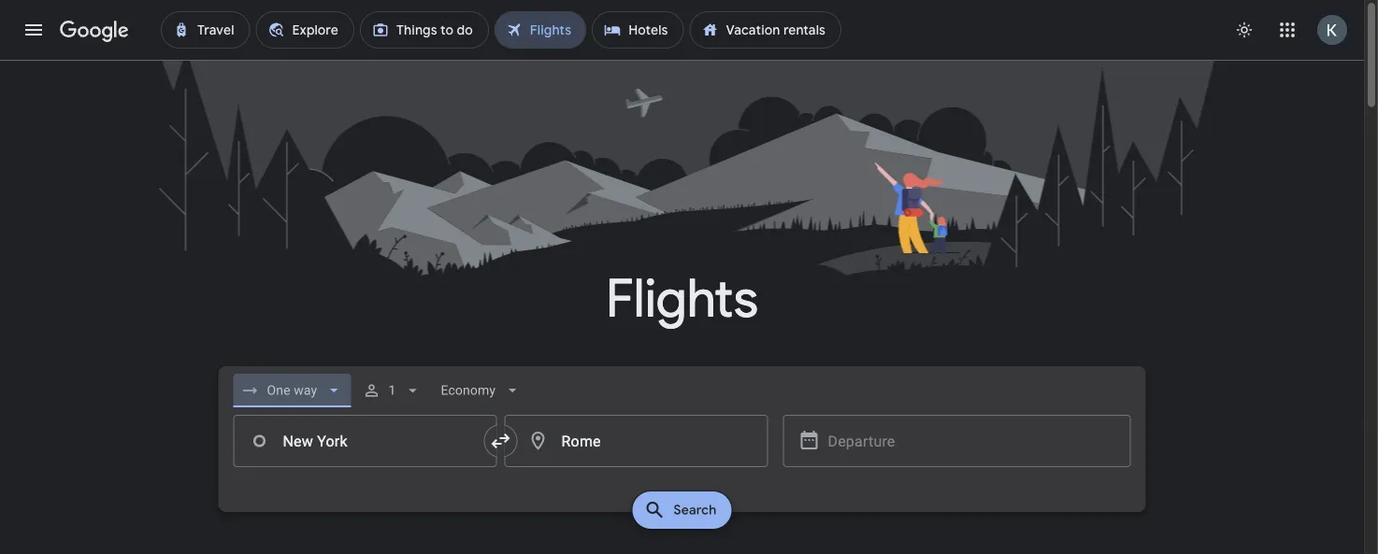 Task type: describe. For each thing, give the bounding box(es) containing it.
Departure text field
[[828, 416, 1116, 467]]

1 button
[[355, 369, 430, 413]]

1
[[388, 383, 396, 398]]

flights
[[606, 266, 759, 333]]

Flight search field
[[203, 367, 1161, 535]]

search button
[[633, 492, 732, 529]]

swap origin and destination. image
[[490, 430, 512, 453]]



Task type: vqa. For each thing, say whether or not it's contained in the screenshot.
text field
yes



Task type: locate. For each thing, give the bounding box(es) containing it.
main content
[[203, 520, 1161, 555]]

None text field
[[505, 415, 768, 468]]

None text field
[[233, 415, 497, 468]]

change appearance image
[[1223, 7, 1267, 52]]

main menu image
[[22, 19, 45, 41]]

None field
[[233, 374, 351, 408], [433, 374, 529, 408], [233, 374, 351, 408], [433, 374, 529, 408]]

search
[[674, 502, 717, 519]]

none text field inside flight search field
[[505, 415, 768, 468]]



